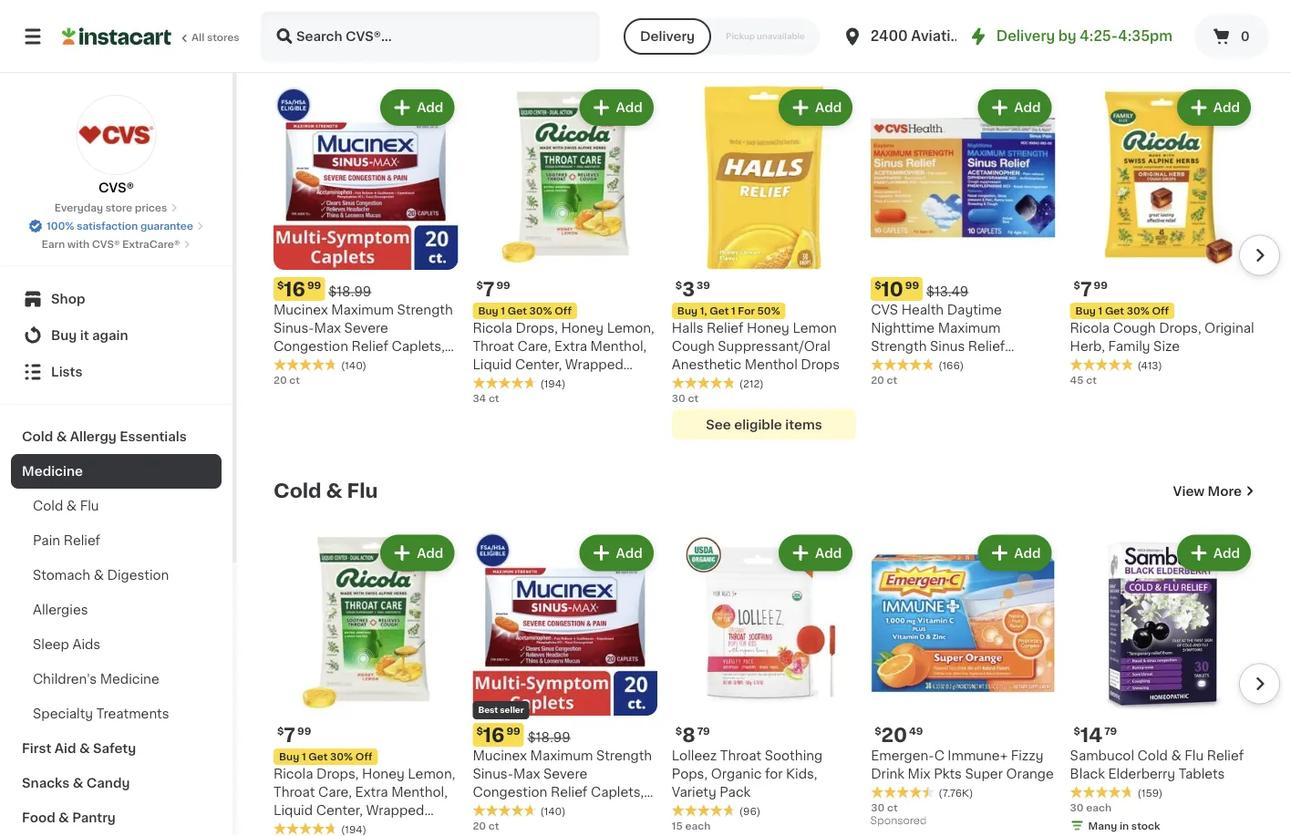 Task type: locate. For each thing, give the bounding box(es) containing it.
0 horizontal spatial throat
[[274, 787, 315, 800]]

see eligible items
[[706, 419, 823, 432]]

1 horizontal spatial honey
[[561, 323, 604, 335]]

stomach & digestion link
[[11, 558, 222, 593]]

0 vertical spatial wrapped
[[566, 359, 624, 372]]

ricola inside ricola cough drops, original herb, family size
[[1071, 323, 1110, 335]]

0 vertical spatial $18.99
[[329, 286, 372, 299]]

0 horizontal spatial mucinex maximum strength sinus-max severe congestion relief caplets, clears sinus & nasal congestion
[[274, 304, 453, 390]]

digestion
[[107, 569, 169, 582]]

(194)
[[541, 379, 566, 389], [341, 825, 367, 835]]

maximum for right $16.99 original price: $18.99 "element"
[[531, 750, 593, 763]]

1 vertical spatial view more link
[[1174, 483, 1255, 501]]

2 horizontal spatial honey
[[747, 323, 790, 335]]

2400 aviation dr
[[871, 30, 989, 43]]

dr
[[972, 30, 989, 43]]

0 horizontal spatial 30
[[672, 394, 686, 404]]

maximum inside $ 10 99 $13.49 cvs health daytime nighttime maximum strength sinus relief caplets
[[939, 323, 1001, 335]]

service type group
[[624, 18, 820, 55]]

20 for the left $16.99 original price: $18.99 "element"
[[274, 376, 287, 386]]

snacks & candy
[[22, 777, 130, 790]]

lists
[[51, 366, 83, 379]]

product group containing 3
[[672, 86, 857, 441]]

food
[[22, 812, 55, 825]]

0 horizontal spatial 16
[[284, 280, 306, 299]]

20 ct
[[274, 376, 300, 386], [872, 376, 898, 386], [473, 822, 499, 832]]

extra
[[555, 341, 588, 354], [355, 787, 388, 800]]

1 horizontal spatial $ 7 99
[[477, 280, 511, 299]]

1 view from the top
[[1174, 39, 1205, 52]]

honey
[[561, 323, 604, 335], [747, 323, 790, 335], [362, 769, 405, 782]]

shop link
[[11, 281, 222, 318]]

8
[[683, 726, 696, 745]]

1 vertical spatial view more
[[1174, 486, 1243, 498]]

0 horizontal spatial max
[[314, 323, 341, 335]]

0 vertical spatial ricola drops, honey lemon, throat care, extra menthol, liquid center, wrapped drops
[[473, 323, 655, 390]]

product group
[[274, 86, 458, 390], [473, 86, 658, 406], [672, 86, 857, 441], [872, 86, 1056, 388], [1071, 86, 1255, 388], [274, 532, 458, 837], [473, 532, 658, 836], [672, 532, 857, 837], [872, 532, 1056, 832], [1071, 532, 1255, 837]]

1 vertical spatial view
[[1174, 486, 1205, 498]]

guarantee
[[140, 221, 193, 231]]

20 for $10.99 original price: $13.49 element
[[872, 376, 885, 386]]

1 horizontal spatial sinus-
[[473, 769, 514, 782]]

halls
[[672, 323, 704, 335]]

0 vertical spatial $16.99 original price: $18.99 element
[[274, 278, 458, 302]]

mucinex maximum strength sinus-max severe congestion relief caplets, clears sinus & nasal congestion for the left $16.99 original price: $18.99 "element"
[[274, 304, 453, 390]]

add
[[417, 102, 444, 114], [616, 102, 643, 114], [816, 102, 842, 114], [1015, 102, 1042, 114], [1214, 102, 1241, 114], [417, 548, 444, 560], [616, 548, 643, 560], [816, 548, 842, 560], [1015, 548, 1042, 560], [1214, 548, 1241, 560]]

2 view from the top
[[1174, 486, 1205, 498]]

0 horizontal spatial $18.99
[[329, 286, 372, 299]]

store
[[106, 203, 132, 213]]

honey inside halls relief honey lemon cough suppressant/oral anesthetic menthol drops
[[747, 323, 790, 335]]

$ 7 99
[[477, 280, 511, 299], [1074, 280, 1108, 299], [277, 726, 311, 745]]

1,
[[701, 307, 708, 317]]

1 vertical spatial medicine
[[100, 673, 159, 686]]

0 vertical spatial clears
[[274, 359, 315, 372]]

max
[[314, 323, 341, 335], [514, 769, 541, 782]]

item carousel region containing 16
[[248, 79, 1281, 452]]

sambucol cold & flu relief black elderberry tablets
[[1071, 750, 1245, 782]]

sponsored badge image
[[872, 817, 927, 828]]

0 horizontal spatial wrapped
[[366, 805, 425, 818]]

1 vertical spatial maximum
[[939, 323, 1001, 335]]

view more for cold & flu
[[1174, 486, 1243, 498]]

0
[[1242, 30, 1251, 43]]

30 ct
[[672, 394, 699, 404], [872, 803, 898, 813]]

delivery for delivery
[[640, 30, 695, 43]]

None search field
[[261, 11, 600, 62]]

79 right 14
[[1105, 727, 1118, 737]]

30 down anesthetic
[[672, 394, 686, 404]]

30 for 20
[[872, 803, 885, 813]]

each up many
[[1087, 803, 1112, 813]]

0 horizontal spatial extra
[[355, 787, 388, 800]]

99 inside $ 10 99 $13.49 cvs health daytime nighttime maximum strength sinus relief caplets
[[906, 281, 920, 291]]

$ 14 79
[[1074, 726, 1118, 745]]

stomach
[[33, 569, 90, 582]]

79 right 8
[[698, 727, 711, 737]]

1 vertical spatial wrapped
[[366, 805, 425, 818]]

1 horizontal spatial max
[[514, 769, 541, 782]]

2 horizontal spatial $ 7 99
[[1074, 280, 1108, 299]]

1 vertical spatial each
[[686, 822, 711, 832]]

view more link
[[1174, 37, 1255, 55], [1174, 483, 1255, 501]]

2 horizontal spatial 30%
[[1127, 307, 1150, 317]]

0 vertical spatial 16
[[284, 280, 306, 299]]

drops, inside ricola cough drops, original herb, family size
[[1160, 323, 1202, 335]]

2 vertical spatial strength
[[597, 750, 652, 763]]

30 down black at the right bottom of the page
[[1071, 803, 1085, 813]]

16
[[284, 280, 306, 299], [483, 726, 505, 745]]

cold & flu link
[[274, 481, 378, 503], [11, 489, 222, 524]]

satisfaction
[[77, 221, 138, 231]]

0 horizontal spatial liquid
[[274, 805, 313, 818]]

each for 8
[[686, 822, 711, 832]]

1 view more link from the top
[[1174, 37, 1255, 55]]

1 horizontal spatial delivery
[[997, 30, 1056, 43]]

0 vertical spatial mucinex
[[274, 304, 328, 317]]

medicine up treatments
[[100, 673, 159, 686]]

0 vertical spatial mucinex maximum strength sinus-max severe congestion relief caplets, clears sinus & nasal congestion
[[274, 304, 453, 390]]

item carousel region for on sale now
[[248, 79, 1281, 452]]

30% for 34 ct
[[530, 307, 553, 317]]

0 vertical spatial drops
[[801, 359, 840, 372]]

cold
[[22, 431, 53, 443], [274, 482, 322, 501], [33, 500, 63, 513], [1138, 750, 1169, 763]]

0 horizontal spatial strength
[[397, 304, 453, 317]]

congestion
[[274, 341, 348, 354], [274, 377, 348, 390], [473, 787, 548, 800], [473, 823, 548, 836]]

30 ct up sponsored badge image
[[872, 803, 898, 813]]

0 horizontal spatial maximum
[[331, 304, 394, 317]]

1 79 from the left
[[698, 727, 711, 737]]

aid
[[55, 743, 76, 755]]

30%
[[530, 307, 553, 317], [1127, 307, 1150, 317], [330, 753, 353, 763]]

15
[[672, 822, 683, 832]]

lemon,
[[607, 323, 655, 335], [408, 769, 456, 782]]

0 vertical spatial each
[[1087, 803, 1112, 813]]

0 vertical spatial view
[[1174, 39, 1205, 52]]

1 vertical spatial clears
[[473, 805, 514, 818]]

1 vertical spatial nasal
[[569, 805, 605, 818]]

0 horizontal spatial sinus
[[318, 359, 353, 372]]

1 vertical spatial care,
[[318, 787, 352, 800]]

1 vertical spatial caplets,
[[591, 787, 644, 800]]

1 vertical spatial throat
[[721, 750, 762, 763]]

cold inside sambucol cold & flu relief black elderberry tablets
[[1138, 750, 1169, 763]]

0 vertical spatial max
[[314, 323, 341, 335]]

health
[[902, 304, 944, 317]]

food & pantry
[[22, 812, 116, 825]]

delivery inside delivery by 4:25-4:35pm link
[[997, 30, 1056, 43]]

0 horizontal spatial mucinex
[[274, 304, 328, 317]]

0 horizontal spatial 30 ct
[[672, 394, 699, 404]]

on sale now link
[[274, 35, 401, 57]]

lolleez
[[672, 750, 717, 763]]

seller
[[500, 707, 524, 715]]

(166)
[[939, 361, 964, 371]]

0 horizontal spatial sinus-
[[274, 323, 314, 335]]

7 for 45
[[1081, 280, 1093, 299]]

best
[[478, 707, 498, 715]]

1 vertical spatial (140)
[[541, 807, 566, 817]]

earn with cvs® extracare®
[[42, 240, 180, 250]]

specialty treatments
[[33, 708, 169, 721]]

Search field
[[263, 13, 598, 60]]

1 horizontal spatial maximum
[[531, 750, 593, 763]]

0 horizontal spatial (194)
[[341, 825, 367, 835]]

30 ct down anesthetic
[[672, 394, 699, 404]]

7
[[483, 280, 495, 299], [1081, 280, 1093, 299], [284, 726, 296, 745]]

buy 1, get 1 for 50%
[[678, 307, 781, 317]]

ricola for 45
[[1071, 323, 1110, 335]]

instacart logo image
[[62, 26, 172, 47]]

allergies
[[33, 604, 88, 617]]

1 more from the top
[[1209, 39, 1243, 52]]

0 horizontal spatial menthol,
[[392, 787, 448, 800]]

$
[[277, 281, 284, 291], [477, 281, 483, 291], [676, 281, 683, 291], [875, 281, 882, 291], [1074, 281, 1081, 291], [277, 727, 284, 737], [477, 727, 483, 737], [676, 727, 683, 737], [875, 727, 882, 737], [1074, 727, 1081, 737]]

off for 34 ct
[[555, 307, 572, 317]]

99
[[307, 281, 321, 291], [497, 281, 511, 291], [906, 281, 920, 291], [1095, 281, 1108, 291], [297, 727, 311, 737], [507, 727, 521, 737]]

2 view more from the top
[[1174, 486, 1243, 498]]

buy 1 get 30% off for 45 ct
[[1076, 307, 1170, 317]]

100% satisfaction guarantee button
[[28, 215, 204, 234]]

mucinex maximum strength sinus-max severe congestion relief caplets, clears sinus & nasal congestion for right $16.99 original price: $18.99 "element"
[[473, 750, 652, 836]]

0 horizontal spatial 20 ct
[[274, 376, 300, 386]]

1 horizontal spatial 30%
[[530, 307, 553, 317]]

0 horizontal spatial medicine
[[22, 465, 83, 478]]

it
[[80, 329, 89, 342]]

mucinex for the left $16.99 original price: $18.99 "element"
[[274, 304, 328, 317]]

product group containing 20
[[872, 532, 1056, 832]]

sambucol
[[1071, 750, 1135, 763]]

30 up sponsored badge image
[[872, 803, 885, 813]]

cvs® logo image
[[76, 95, 156, 175]]

more for cold & flu
[[1209, 486, 1243, 498]]

everyday store prices
[[54, 203, 167, 213]]

2400
[[871, 30, 908, 43]]

elderberry
[[1109, 769, 1176, 782]]

pantry
[[72, 812, 116, 825]]

add button
[[382, 91, 453, 124], [582, 91, 652, 124], [781, 91, 851, 124], [980, 91, 1051, 124], [1180, 91, 1250, 124], [382, 538, 453, 570], [582, 538, 652, 570], [781, 538, 851, 570], [980, 538, 1051, 570], [1180, 538, 1250, 570]]

mucinex
[[274, 304, 328, 317], [473, 750, 527, 763]]

1 vertical spatial strength
[[872, 341, 927, 354]]

for
[[766, 769, 783, 782]]

immune+
[[948, 750, 1008, 763]]

0 horizontal spatial (140)
[[341, 361, 367, 371]]

0 vertical spatial more
[[1209, 39, 1243, 52]]

1 horizontal spatial mucinex maximum strength sinus-max severe congestion relief caplets, clears sinus & nasal congestion
[[473, 750, 652, 836]]

0 horizontal spatial flu
[[80, 500, 99, 513]]

$16.99 original price: $18.99 element
[[274, 278, 458, 302], [473, 724, 658, 748]]

delivery by 4:25-4:35pm
[[997, 30, 1173, 43]]

suppressant/oral
[[718, 341, 831, 354]]

each
[[1087, 803, 1112, 813], [686, 822, 711, 832]]

snacks & candy link
[[11, 766, 222, 801]]

delivery inside delivery button
[[640, 30, 695, 43]]

1 horizontal spatial ricola
[[473, 323, 513, 335]]

0 vertical spatial view more
[[1174, 39, 1243, 52]]

sinus- for right $16.99 original price: $18.99 "element"
[[473, 769, 514, 782]]

buy 1 get 30% off for 34 ct
[[478, 307, 572, 317]]

$ inside $ 10 99 $13.49 cvs health daytime nighttime maximum strength sinus relief caplets
[[875, 281, 882, 291]]

0 vertical spatial throat
[[473, 341, 514, 354]]

severe
[[345, 323, 389, 335], [544, 769, 588, 782]]

2 vertical spatial maximum
[[531, 750, 593, 763]]

0 horizontal spatial cold & flu link
[[11, 489, 222, 524]]

children's medicine
[[33, 673, 159, 686]]

drops,
[[516, 323, 558, 335], [1160, 323, 1202, 335], [317, 769, 359, 782]]

2 horizontal spatial off
[[1153, 307, 1170, 317]]

79 inside $ 8 79
[[698, 727, 711, 737]]

(212)
[[740, 379, 764, 389]]

strength
[[397, 304, 453, 317], [872, 341, 927, 354], [597, 750, 652, 763]]

item carousel region
[[248, 79, 1281, 452], [274, 525, 1281, 837]]

cvs® up everyday store prices "link" on the top left of the page
[[99, 182, 134, 194]]

(140) for right $16.99 original price: $18.99 "element"
[[541, 807, 566, 817]]

0 vertical spatial sinus-
[[274, 323, 314, 335]]

1 vertical spatial sinus-
[[473, 769, 514, 782]]

sleep
[[33, 639, 69, 651]]

79 inside $ 14 79
[[1105, 727, 1118, 737]]

$ inside $ 3 39
[[676, 281, 683, 291]]

severe for right $16.99 original price: $18.99 "element"
[[544, 769, 588, 782]]

0 vertical spatial extra
[[555, 341, 588, 354]]

0 vertical spatial $ 16 99
[[277, 280, 321, 299]]

2 horizontal spatial maximum
[[939, 323, 1001, 335]]

delivery for delivery by 4:25-4:35pm
[[997, 30, 1056, 43]]

1 vertical spatial more
[[1209, 486, 1243, 498]]

1 horizontal spatial ricola drops, honey lemon, throat care, extra menthol, liquid center, wrapped drops
[[473, 323, 655, 390]]

$10.99 original price: $13.49 element
[[872, 278, 1056, 302]]

0 vertical spatial view more link
[[1174, 37, 1255, 55]]

1 view more from the top
[[1174, 39, 1243, 52]]

medicine down allergy
[[22, 465, 83, 478]]

each right '15'
[[686, 822, 711, 832]]

product group containing 8
[[672, 532, 857, 837]]

cvs® down satisfaction
[[92, 240, 120, 250]]

with
[[67, 240, 90, 250]]

1 vertical spatial (194)
[[341, 825, 367, 835]]

79 for 14
[[1105, 727, 1118, 737]]

2 view more link from the top
[[1174, 483, 1255, 501]]

cough up "family"
[[1114, 323, 1157, 335]]

caplets
[[872, 359, 921, 372]]

2 more from the top
[[1209, 486, 1243, 498]]

view more for on sale now
[[1174, 39, 1243, 52]]

1 vertical spatial max
[[514, 769, 541, 782]]

1 horizontal spatial clears
[[473, 805, 514, 818]]

1 horizontal spatial liquid
[[473, 359, 512, 372]]

2 horizontal spatial flu
[[1185, 750, 1204, 763]]

1 vertical spatial severe
[[544, 769, 588, 782]]

cough down halls
[[672, 341, 715, 354]]

2 79 from the left
[[1105, 727, 1118, 737]]

drops
[[801, 359, 840, 372], [473, 377, 512, 390], [274, 823, 313, 836]]

all stores
[[192, 32, 240, 42]]

buy inside product group
[[678, 307, 698, 317]]

nasal for right $16.99 original price: $18.99 "element"
[[569, 805, 605, 818]]

49
[[910, 727, 924, 737]]

1 horizontal spatial $ 16 99
[[477, 726, 521, 745]]

item carousel region containing 7
[[274, 525, 1281, 837]]



Task type: vqa. For each thing, say whether or not it's contained in the screenshot.


Task type: describe. For each thing, give the bounding box(es) containing it.
mucinex for right $16.99 original price: $18.99 "element"
[[473, 750, 527, 763]]

1 horizontal spatial 20 ct
[[473, 822, 499, 832]]

max for the left $16.99 original price: $18.99 "element"
[[314, 323, 341, 335]]

0 vertical spatial center,
[[516, 359, 562, 372]]

black
[[1071, 769, 1106, 782]]

1 vertical spatial center,
[[316, 805, 363, 818]]

super
[[966, 769, 1004, 782]]

drops inside halls relief honey lemon cough suppressant/oral anesthetic menthol drops
[[801, 359, 840, 372]]

10
[[882, 280, 904, 299]]

cough inside halls relief honey lemon cough suppressant/oral anesthetic menthol drops
[[672, 341, 715, 354]]

first aid & safety link
[[11, 732, 222, 766]]

drink
[[872, 769, 905, 782]]

delivery button
[[624, 18, 712, 55]]

pain relief link
[[11, 524, 222, 558]]

pain relief
[[33, 535, 100, 547]]

everyday store prices link
[[54, 201, 178, 215]]

cold & allergy essentials link
[[11, 420, 222, 454]]

sale
[[308, 36, 352, 55]]

lolleez  throat soothing pops, organic for kids, variety pack
[[672, 750, 823, 800]]

pops,
[[672, 769, 708, 782]]

extracare®
[[122, 240, 180, 250]]

1 horizontal spatial extra
[[555, 341, 588, 354]]

1 horizontal spatial $16.99 original price: $18.99 element
[[473, 724, 658, 748]]

1 horizontal spatial cold & flu link
[[274, 481, 378, 503]]

off for 45 ct
[[1153, 307, 1170, 317]]

halls relief honey lemon cough suppressant/oral anesthetic menthol drops
[[672, 323, 840, 372]]

emergen-
[[872, 750, 935, 763]]

0 horizontal spatial buy 1 get 30% off
[[279, 753, 373, 763]]

view for cold & flu
[[1174, 486, 1205, 498]]

soothing
[[765, 750, 823, 763]]

by
[[1059, 30, 1077, 43]]

herb,
[[1071, 341, 1106, 354]]

buy it again link
[[11, 318, 222, 354]]

eligible
[[735, 419, 783, 432]]

ricola for 34
[[473, 323, 513, 335]]

all stores link
[[62, 11, 241, 62]]

0 vertical spatial cvs®
[[99, 182, 134, 194]]

0 vertical spatial liquid
[[473, 359, 512, 372]]

product group containing 14
[[1071, 532, 1255, 837]]

ricola cough drops, original herb, family size
[[1071, 323, 1255, 354]]

item carousel region for cold & flu
[[274, 525, 1281, 837]]

30 for 14
[[1071, 803, 1085, 813]]

severe for the left $16.99 original price: $18.99 "element"
[[345, 323, 389, 335]]

30 each
[[1071, 803, 1112, 813]]

0 horizontal spatial $16.99 original price: $18.99 element
[[274, 278, 458, 302]]

1 horizontal spatial flu
[[347, 482, 378, 501]]

0 horizontal spatial drops
[[274, 823, 313, 836]]

daytime
[[948, 304, 1002, 317]]

cvs
[[872, 304, 899, 317]]

flu inside sambucol cold & flu relief black elderberry tablets
[[1185, 750, 1204, 763]]

0 horizontal spatial honey
[[362, 769, 405, 782]]

20 for right $16.99 original price: $18.99 "element"
[[473, 822, 486, 832]]

treatments
[[96, 708, 169, 721]]

view more link for now
[[1174, 37, 1255, 55]]

nighttime
[[872, 323, 935, 335]]

14
[[1081, 726, 1103, 745]]

(96)
[[740, 807, 761, 817]]

see eligible items button
[[672, 410, 857, 441]]

0 horizontal spatial 30%
[[330, 753, 353, 763]]

& inside sambucol cold & flu relief black elderberry tablets
[[1172, 750, 1182, 763]]

product group containing 10
[[872, 86, 1056, 388]]

30% for 45 ct
[[1127, 307, 1150, 317]]

1 horizontal spatial (194)
[[541, 379, 566, 389]]

$ inside $ 14 79
[[1074, 727, 1081, 737]]

2 horizontal spatial 20 ct
[[872, 376, 898, 386]]

34 ct
[[473, 394, 500, 404]]

1 horizontal spatial cold & flu
[[274, 482, 378, 501]]

buy it again
[[51, 329, 128, 342]]

relief inside sambucol cold & flu relief black elderberry tablets
[[1208, 750, 1245, 763]]

45 ct
[[1071, 376, 1097, 386]]

each for 14
[[1087, 803, 1112, 813]]

stock
[[1132, 822, 1161, 832]]

prices
[[135, 203, 167, 213]]

all
[[192, 32, 205, 42]]

relief inside $ 10 99 $13.49 cvs health daytime nighttime maximum strength sinus relief caplets
[[969, 341, 1006, 354]]

children's medicine link
[[11, 662, 222, 697]]

delivery by 4:25-4:35pm link
[[968, 26, 1173, 47]]

medicine link
[[11, 454, 222, 489]]

food & pantry link
[[11, 801, 222, 836]]

for
[[738, 307, 755, 317]]

0 vertical spatial caplets,
[[392, 341, 445, 354]]

on
[[274, 36, 304, 55]]

organic
[[711, 769, 762, 782]]

30 ct for 20
[[872, 803, 898, 813]]

0 vertical spatial menthol,
[[591, 341, 647, 354]]

1 horizontal spatial wrapped
[[566, 359, 624, 372]]

aviation
[[912, 30, 969, 43]]

0 horizontal spatial $ 7 99
[[277, 726, 311, 745]]

cold & allergy essentials
[[22, 431, 187, 443]]

aids
[[72, 639, 101, 651]]

1 vertical spatial $ 16 99
[[477, 726, 521, 745]]

pkts
[[934, 769, 963, 782]]

1 vertical spatial liquid
[[274, 805, 313, 818]]

sleep aids link
[[11, 628, 222, 662]]

0 horizontal spatial clears
[[274, 359, 315, 372]]

earn
[[42, 240, 65, 250]]

tablets
[[1179, 769, 1226, 782]]

sinus- for the left $16.99 original price: $18.99 "element"
[[274, 323, 314, 335]]

$ inside the $ 20 49
[[875, 727, 882, 737]]

1 horizontal spatial care,
[[518, 341, 551, 354]]

throat inside lolleez  throat soothing pops, organic for kids, variety pack
[[721, 750, 762, 763]]

max for right $16.99 original price: $18.99 "element"
[[514, 769, 541, 782]]

79 for 8
[[698, 727, 711, 737]]

$ inside $ 8 79
[[676, 727, 683, 737]]

$ 7 99 for 45 ct
[[1074, 280, 1108, 299]]

view more link for flu
[[1174, 483, 1255, 501]]

$ 20 49
[[875, 726, 924, 745]]

$ 8 79
[[676, 726, 711, 745]]

0 horizontal spatial care,
[[318, 787, 352, 800]]

stomach & digestion
[[33, 569, 169, 582]]

relief inside halls relief honey lemon cough suppressant/oral anesthetic menthol drops
[[707, 323, 744, 335]]

$ 10 99 $13.49 cvs health daytime nighttime maximum strength sinus relief caplets
[[872, 280, 1006, 372]]

1 vertical spatial extra
[[355, 787, 388, 800]]

honey for 34 ct
[[561, 323, 604, 335]]

2400 aviation dr button
[[842, 11, 989, 62]]

strength for right $16.99 original price: $18.99 "element"
[[597, 750, 652, 763]]

45
[[1071, 376, 1084, 386]]

$ 7 99 for 34 ct
[[477, 280, 511, 299]]

maximum for the left $16.99 original price: $18.99 "element"
[[331, 304, 394, 317]]

family
[[1109, 341, 1151, 354]]

shop
[[51, 293, 85, 306]]

many in stock
[[1089, 822, 1161, 832]]

0 horizontal spatial 7
[[284, 726, 296, 745]]

$13.49
[[927, 286, 969, 299]]

menthol
[[745, 359, 798, 372]]

7 for 34
[[483, 280, 495, 299]]

items
[[786, 419, 823, 432]]

0 horizontal spatial cold & flu
[[33, 500, 99, 513]]

kids,
[[787, 769, 818, 782]]

candy
[[86, 777, 130, 790]]

allergies link
[[11, 593, 222, 628]]

0 horizontal spatial drops,
[[317, 769, 359, 782]]

strength inside $ 10 99 $13.49 cvs health daytime nighttime maximum strength sinus relief caplets
[[872, 341, 927, 354]]

specialty treatments link
[[11, 697, 222, 732]]

now
[[356, 36, 401, 55]]

2 vertical spatial sinus
[[517, 805, 552, 818]]

size
[[1154, 341, 1181, 354]]

1 horizontal spatial throat
[[473, 341, 514, 354]]

1 vertical spatial drops
[[473, 377, 512, 390]]

0 horizontal spatial off
[[356, 753, 373, 763]]

children's
[[33, 673, 97, 686]]

in
[[1120, 822, 1130, 832]]

30 for buy 1, get 1 for 50%
[[672, 394, 686, 404]]

nasal for the left $16.99 original price: $18.99 "element"
[[370, 359, 406, 372]]

39
[[697, 281, 711, 291]]

earn with cvs® extracare® link
[[42, 237, 191, 252]]

sinus inside $ 10 99 $13.49 cvs health daytime nighttime maximum strength sinus relief caplets
[[931, 341, 966, 354]]

lemon
[[793, 323, 837, 335]]

orange
[[1007, 769, 1054, 782]]

cough inside ricola cough drops, original herb, family size
[[1114, 323, 1157, 335]]

1 horizontal spatial drops,
[[516, 323, 558, 335]]

1 vertical spatial lemon,
[[408, 769, 456, 782]]

1 vertical spatial menthol,
[[392, 787, 448, 800]]

$18.99 for right $16.99 original price: $18.99 "element"
[[528, 732, 571, 745]]

0 horizontal spatial ricola
[[274, 769, 313, 782]]

4:25-
[[1081, 30, 1119, 43]]

fizzy
[[1012, 750, 1044, 763]]

c
[[935, 750, 945, 763]]

$18.99 for the left $16.99 original price: $18.99 "element"
[[329, 286, 372, 299]]

strength for the left $16.99 original price: $18.99 "element"
[[397, 304, 453, 317]]

1 vertical spatial ricola drops, honey lemon, throat care, extra menthol, liquid center, wrapped drops
[[274, 769, 456, 836]]

view for on sale now
[[1174, 39, 1205, 52]]

(140) for the left $16.99 original price: $18.99 "element"
[[341, 361, 367, 371]]

1 vertical spatial 16
[[483, 726, 505, 745]]

1 horizontal spatial lemon,
[[607, 323, 655, 335]]

anesthetic
[[672, 359, 742, 372]]

1 vertical spatial cvs®
[[92, 240, 120, 250]]

everyday
[[54, 203, 103, 213]]

honey for 30 ct
[[747, 323, 790, 335]]

pack
[[720, 787, 751, 800]]

best seller
[[478, 707, 524, 715]]

30 ct for buy 1, get 1 for 50%
[[672, 394, 699, 404]]

more for on sale now
[[1209, 39, 1243, 52]]

4:35pm
[[1119, 30, 1173, 43]]

original
[[1205, 323, 1255, 335]]

many
[[1089, 822, 1118, 832]]



